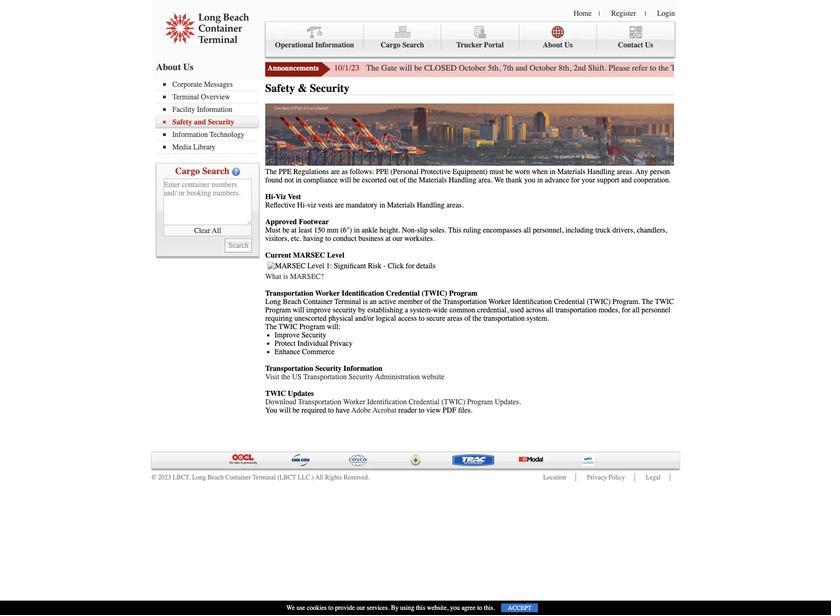 Task type: vqa. For each thing, say whether or not it's contained in the screenshot.
topmost Long
yes



Task type: describe. For each thing, give the bounding box(es) containing it.
1 horizontal spatial all
[[546, 306, 554, 314]]

0 horizontal spatial our
[[357, 604, 365, 612]]

program inside twic updates download transportation worker identification credential (twic) program updates. you will be required to have adobe acrobat reader to view pdf files.​
[[467, 398, 493, 406]]

safety & security
[[265, 82, 350, 95]]

transportation down commerce
[[303, 373, 347, 381]]

0 horizontal spatial us
[[183, 62, 194, 72]]

the inside the transportation security information visit the us transportation security administration website
[[281, 373, 290, 381]]

terminal overview link
[[163, 93, 258, 101]]

register
[[611, 9, 636, 18]]

contact us link
[[597, 24, 675, 50]]

in right when
[[550, 168, 556, 176]]

2 horizontal spatial materials
[[557, 168, 585, 176]]

1 vertical spatial privacy
[[587, 474, 607, 482]]

0 horizontal spatial search
[[202, 166, 229, 177]]

shift.
[[588, 63, 607, 73]]

viz
[[276, 193, 286, 201]]

information down 'overview'
[[197, 105, 232, 114]]

us
[[292, 373, 302, 381]]

soles.
[[430, 226, 446, 234]]

by
[[391, 604, 399, 612]]

contact
[[618, 41, 643, 49]]

gate
[[803, 63, 817, 73]]

this
[[416, 604, 425, 612]]

2 horizontal spatial of
[[464, 314, 471, 323]]

us for about us link
[[565, 41, 573, 49]]

in inside approved footwear must be at least 150 mm (6") in ankle height. non-slip soles. this ruling encompasses all personnel, including truck drivers, chandlers, visitors, etc. having to conduct business at our worksites.
[[354, 226, 360, 234]]

information technology link
[[163, 131, 258, 139]]

privacy policy
[[587, 474, 625, 482]]

materials inside the hi-viz vest reflective hi-viz vests are mandatory in materials handling areas.
[[387, 201, 415, 209]]

used
[[510, 306, 524, 314]]

2 gate from the left
[[693, 63, 708, 73]]

(twic) inside twic updates download transportation worker identification credential (twic) program updates. you will be required to have adobe acrobat reader to view pdf files.​
[[441, 398, 465, 406]]

1 horizontal spatial transportation
[[556, 306, 597, 314]]

0 horizontal spatial worker
[[315, 289, 340, 298]]

location
[[543, 474, 566, 482]]

the right "areas"
[[473, 314, 482, 323]]

have
[[336, 406, 350, 415]]

5th,
[[488, 63, 501, 73]]

0 horizontal spatial cargo
[[175, 166, 200, 177]]

areas. inside the hi-viz vest reflective hi-viz vests are mandatory in materials handling areas.
[[447, 201, 464, 209]]

website
[[422, 373, 444, 381]]

1 vertical spatial about us
[[156, 62, 194, 72]]

search inside menu bar
[[402, 41, 424, 49]]

hi-viz vest reflective hi-viz vests are mandatory in materials handling areas.
[[265, 193, 464, 209]]

for inside transportation worker identification credential (twic) program long beach container terminal is an active member of the transportation worker identification credential (twic) program. the twic program will improve security by establishing a system-wide common credential, used across all transportation modes, for all personnel requiring unescorted physical and/or logical access to secure areas of the transportation system. the twic program will:
[[622, 306, 630, 314]]

1 horizontal spatial terminal
[[252, 474, 276, 482]]

compliance
[[303, 176, 338, 184]]

0 horizontal spatial the
[[265, 323, 277, 331]]

information inside the transportation security information visit the us transportation security administration website
[[344, 365, 382, 373]]

for inside ​​​​​the ppe regulations are as follows: ppe (personal protective equipment) must be worn when in materials handling areas. any person found not in compliance will be escorted out of the materials handling area. we thank you in advance for your support and cooperation.
[[571, 176, 580, 184]]

pdf
[[443, 406, 456, 415]]

(6")
[[340, 226, 352, 234]]

operational
[[275, 41, 313, 49]]

program up improve
[[265, 306, 291, 314]]

please
[[609, 63, 630, 73]]

follows:
[[350, 168, 374, 176]]

2 horizontal spatial worker
[[489, 298, 511, 306]]

required
[[301, 406, 326, 415]]

operational information link
[[266, 24, 364, 50]]

cooperation.
[[634, 176, 671, 184]]

2nd
[[574, 63, 586, 73]]

facility information link
[[163, 105, 258, 114]]

0 vertical spatial the
[[366, 63, 379, 73]]

chandlers,
[[637, 226, 667, 234]]

improve
[[275, 331, 300, 339]]

encompasses
[[483, 226, 522, 234]]

0 horizontal spatial at
[[291, 226, 297, 234]]

technology
[[210, 131, 245, 139]]

identification inside twic updates download transportation worker identification credential (twic) program updates. you will be required to have adobe acrobat reader to view pdf files.​
[[367, 398, 407, 406]]

and inside corporate messages terminal overview facility information safety and security information technology media library
[[194, 118, 206, 126]]

slip
[[417, 226, 428, 234]]

adobe acrobat link
[[351, 406, 396, 415]]

level
[[327, 251, 344, 260]]

protect
[[275, 339, 296, 348]]

long inside transportation worker identification credential (twic) program long beach container terminal is an active member of the transportation worker identification credential (twic) program. the twic program will improve security by establishing a system-wide common credential, used across all transportation modes, for all personnel requiring unescorted physical and/or logical access to secure areas of the transportation system. the twic program will:
[[265, 298, 281, 306]]

cargo search link
[[364, 24, 442, 50]]

terminal inside corporate messages terminal overview facility information safety and security information technology media library
[[172, 93, 199, 101]]

as
[[342, 168, 348, 176]]

footwear
[[299, 218, 329, 226]]

twic inside twic updates download transportation worker identification credential (twic) program updates. you will be required to have adobe acrobat reader to view pdf files.​
[[265, 390, 286, 398]]

media library link
[[163, 143, 258, 151]]

area.
[[478, 176, 493, 184]]

the inside ​​​​​the ppe regulations are as follows: ppe (personal protective equipment) must be worn when in materials handling areas. any person found not in compliance will be escorted out of the materials handling area. we thank you in advance for your support and cooperation.
[[408, 176, 417, 184]]

2 horizontal spatial all
[[632, 306, 640, 314]]

regulations
[[293, 168, 329, 176]]

1 vertical spatial all
[[315, 474, 323, 482]]

security up adobe
[[349, 373, 373, 381]]

personnel
[[642, 306, 671, 314]]

0 horizontal spatial you
[[450, 604, 460, 612]]

what is marsec? link
[[265, 273, 324, 281]]

are inside ​​​​​the ppe regulations are as follows: ppe (personal protective equipment) must be worn when in materials handling areas. any person found not in compliance will be escorted out of the materials handling area. we thank you in advance for your support and cooperation.
[[331, 168, 340, 176]]

program up common
[[449, 289, 478, 298]]

(twic) left program.
[[587, 298, 611, 306]]

modes,
[[599, 306, 620, 314]]

2 horizontal spatial handling
[[587, 168, 615, 176]]

will inside twic updates download transportation worker identification credential (twic) program updates. you will be required to have adobe acrobat reader to view pdf files.​
[[279, 406, 291, 415]]

all inside approved footwear must be at least 150 mm (6") in ankle height. non-slip soles. this ruling encompasses all personnel, including truck drivers, chandlers, visitors, etc. having to conduct business at our worksites.
[[524, 226, 531, 234]]

must
[[489, 168, 504, 176]]

approved footwear must be at least 150 mm (6") in ankle height. non-slip soles. this ruling encompasses all personnel, including truck drivers, chandlers, visitors, etc. having to conduct business at our worksites.
[[265, 218, 667, 243]]

2 horizontal spatial for
[[767, 63, 777, 73]]

advance
[[545, 176, 569, 184]]

1 horizontal spatial materials
[[419, 176, 447, 184]]

information up media
[[172, 131, 208, 139]]

and/or
[[355, 314, 374, 323]]

1 horizontal spatial at
[[385, 234, 391, 243]]

will inside ​​​​​the ppe regulations are as follows: ppe (personal protective equipment) must be worn when in materials handling areas. any person found not in compliance will be escorted out of the materials handling area. we thank you in advance for your support and cooperation.
[[340, 176, 351, 184]]

1 october from the left
[[459, 63, 486, 73]]

to right cookies
[[328, 604, 333, 612]]

conduct
[[333, 234, 357, 243]]

program up individual
[[299, 323, 325, 331]]

transportation inside twic updates download transportation worker identification credential (twic) program updates. you will be required to have adobe acrobat reader to view pdf files.​
[[298, 398, 341, 406]]

enhance
[[275, 348, 300, 356]]

your
[[582, 176, 595, 184]]

updates
[[288, 390, 314, 398]]

to left view
[[419, 406, 425, 415]]

wide
[[433, 306, 448, 314]]

to left this.
[[477, 604, 482, 612]]

to right "refer"
[[650, 63, 656, 73]]

protective
[[421, 168, 451, 176]]

business
[[358, 234, 384, 243]]

vests
[[318, 201, 333, 209]]

0 horizontal spatial is
[[283, 273, 288, 281]]

facility
[[172, 105, 195, 114]]

areas. inside ​​​​​the ppe regulations are as follows: ppe (personal protective equipment) must be worn when in materials handling areas. any person found not in compliance will be escorted out of the materials handling area. we thank you in advance for your support and cooperation.
[[617, 168, 634, 176]]

1 horizontal spatial and
[[516, 63, 528, 73]]

1 vertical spatial the
[[642, 298, 653, 306]]

accept
[[508, 605, 532, 612]]

corporate
[[172, 80, 202, 89]]

a
[[405, 306, 408, 314]]

secure
[[426, 314, 445, 323]]

by
[[358, 306, 366, 314]]

web
[[733, 63, 747, 73]]

truck
[[671, 63, 690, 73]]

us for contact us link
[[645, 41, 653, 49]]

beach inside transportation worker identification credential (twic) program long beach container terminal is an active member of the transportation worker identification credential (twic) program. the twic program will improve security by establishing a system-wide common credential, used across all transportation modes, for all personnel requiring unescorted physical and/or logical access to secure areas of the transportation system. the twic program will:
[[283, 298, 301, 306]]

in inside the hi-viz vest reflective hi-viz vests are mandatory in materials handling areas.
[[379, 201, 385, 209]]

1 horizontal spatial handling
[[449, 176, 476, 184]]

security down commerce
[[315, 365, 342, 373]]

about inside menu bar
[[543, 41, 563, 49]]

including
[[565, 226, 594, 234]]

viz
[[307, 201, 316, 209]]

member
[[398, 298, 423, 306]]

agree
[[462, 604, 476, 612]]

we inside ​​​​​the ppe regulations are as follows: ppe (personal protective equipment) must be worn when in materials handling areas. any person found not in compliance will be escorted out of the materials handling area. we thank you in advance for your support and cooperation.
[[494, 176, 504, 184]]

1 horizontal spatial hi-
[[297, 201, 307, 209]]

individual
[[297, 339, 328, 348]]

policy
[[609, 474, 625, 482]]

all inside button
[[212, 226, 221, 235]]

1 vertical spatial of
[[424, 298, 431, 306]]

requiring
[[265, 314, 293, 323]]

terminal inside transportation worker identification credential (twic) program long beach container terminal is an active member of the transportation worker identification credential (twic) program. the twic program will improve security by establishing a system-wide common credential, used across all transportation modes, for all personnel requiring unescorted physical and/or logical access to secure areas of the transportation system. the twic program will:
[[334, 298, 361, 306]]

clear
[[194, 226, 210, 235]]

(twic) up wide
[[422, 289, 447, 298]]

credential up a
[[386, 289, 420, 298]]

our inside approved footwear must be at least 150 mm (6") in ankle height. non-slip soles. this ruling encompasses all personnel, including truck drivers, chandlers, visitors, etc. having to conduct business at our worksites.
[[393, 234, 403, 243]]

menu bar containing operational information
[[265, 21, 675, 57]]

transportation security information visit the us transportation security administration website
[[265, 365, 444, 381]]

0 vertical spatial twic
[[655, 298, 674, 306]]

about us inside menu bar
[[543, 41, 573, 49]]

approved
[[265, 218, 297, 226]]

1 | from the left
[[599, 10, 600, 18]]

transportation down enhance
[[265, 365, 313, 373]]

security inside corporate messages terminal overview facility information safety and security information technology media library
[[208, 118, 234, 126]]

will down "cargo search" link
[[399, 63, 412, 73]]

credential right across
[[554, 298, 585, 306]]

announcements
[[268, 64, 319, 72]]



Task type: locate. For each thing, give the bounding box(es) containing it.
handling
[[587, 168, 615, 176], [449, 176, 476, 184], [417, 201, 445, 209]]

2 vertical spatial for
[[622, 306, 630, 314]]

long
[[265, 298, 281, 306], [192, 474, 206, 482]]

of right "areas"
[[464, 314, 471, 323]]

be inside approved footwear must be at least 150 mm (6") in ankle height. non-slip soles. this ruling encompasses all personnel, including truck drivers, chandlers, visitors, etc. having to conduct business at our worksites.
[[282, 226, 289, 234]]

1 horizontal spatial october
[[530, 63, 557, 73]]

to left have
[[328, 406, 334, 415]]

materials right when
[[557, 168, 585, 176]]

out
[[389, 176, 398, 184]]

is right what
[[283, 273, 288, 281]]

1 horizontal spatial our
[[393, 234, 403, 243]]

transportation down us
[[298, 398, 341, 406]]

website,
[[427, 604, 449, 612]]

is
[[283, 273, 288, 281], [363, 298, 368, 306]]

improve security protect individual privacy enhance commerce
[[275, 331, 353, 356]]

security
[[310, 82, 350, 95], [208, 118, 234, 126], [302, 331, 326, 339], [315, 365, 342, 373], [349, 373, 373, 381]]

the right the 10/1/23
[[366, 63, 379, 73]]

we left 'use'
[[286, 604, 295, 612]]

1 vertical spatial about
[[156, 62, 181, 72]]

privacy policy link
[[587, 474, 625, 482]]

handling inside the hi-viz vest reflective hi-viz vests are mandatory in materials handling areas.
[[417, 201, 445, 209]]

0 horizontal spatial for
[[571, 176, 580, 184]]

home
[[574, 9, 592, 18]]

and down facility information link
[[194, 118, 206, 126]]

transportation
[[265, 289, 313, 298], [443, 298, 487, 306], [265, 365, 313, 373], [303, 373, 347, 381], [298, 398, 341, 406]]

the right the out
[[408, 176, 417, 184]]

we right area.
[[494, 176, 504, 184]]

trucker portal link
[[442, 24, 519, 50]]

cargo inside menu bar
[[381, 41, 401, 49]]

the up secure in the bottom right of the page
[[432, 298, 442, 306]]

common
[[449, 306, 475, 314]]

hi- down found
[[265, 193, 276, 201]]

use
[[297, 604, 305, 612]]

0 vertical spatial all
[[212, 226, 221, 235]]

current
[[265, 251, 291, 260]]

0 vertical spatial you
[[524, 176, 535, 184]]

our left the worksites.
[[393, 234, 403, 243]]

security down "unescorted"
[[302, 331, 326, 339]]

0 horizontal spatial |
[[599, 10, 600, 18]]

about up corporate
[[156, 62, 181, 72]]

materials right (personal
[[419, 176, 447, 184]]

refer
[[632, 63, 648, 73]]

for left your
[[571, 176, 580, 184]]

0 vertical spatial for
[[767, 63, 777, 73]]

will
[[399, 63, 412, 73], [340, 176, 351, 184], [293, 306, 304, 314], [279, 406, 291, 415]]

person
[[650, 168, 670, 176]]

2 | from the left
[[645, 10, 646, 18]]

1 vertical spatial long
[[192, 474, 206, 482]]

(personal
[[391, 168, 419, 176]]

provide
[[335, 604, 355, 612]]

worker down visit the us transportation security administration website link
[[343, 398, 365, 406]]

(lbct
[[277, 474, 296, 482]]

None submit
[[225, 239, 252, 253]]

of inside ​​​​​the ppe regulations are as follows: ppe (personal protective equipment) must be worn when in materials handling areas. any person found not in compliance will be escorted out of the materials handling area. we thank you in advance for your support and cooperation.
[[400, 176, 406, 184]]

ankle
[[362, 226, 378, 234]]

2 horizontal spatial us
[[645, 41, 653, 49]]

are left the as
[[331, 168, 340, 176]]

(twic)
[[422, 289, 447, 298], [587, 298, 611, 306], [441, 398, 465, 406]]

gate right the "truck"
[[693, 63, 708, 73]]

1 horizontal spatial you
[[524, 176, 535, 184]]

0 horizontal spatial about us
[[156, 62, 194, 72]]

about
[[543, 41, 563, 49], [156, 62, 181, 72]]

| left login link
[[645, 10, 646, 18]]

be inside twic updates download transportation worker identification credential (twic) program updates. you will be required to have adobe acrobat reader to view pdf files.​
[[293, 406, 300, 415]]

0 vertical spatial are
[[331, 168, 340, 176]]

security down the 10/1/23
[[310, 82, 350, 95]]

1 horizontal spatial is
[[363, 298, 368, 306]]

2 horizontal spatial the
[[642, 298, 653, 306]]

having
[[303, 234, 324, 243]]

using
[[400, 604, 414, 612]]

when
[[532, 168, 548, 176]]

1 vertical spatial cargo
[[175, 166, 200, 177]]

handling up soles.
[[417, 201, 445, 209]]

2 vertical spatial twic
[[265, 390, 286, 398]]

1 vertical spatial our
[[357, 604, 365, 612]]

all left personnel,
[[524, 226, 531, 234]]

in right 'mandatory'
[[379, 201, 385, 209]]

transportation down what is marsec?
[[265, 289, 313, 298]]

non-
[[402, 226, 417, 234]]

program left updates.
[[467, 398, 493, 406]]

areas. up this
[[447, 201, 464, 209]]

worker left across
[[489, 298, 511, 306]]

and inside ​​​​​the ppe regulations are as follows: ppe (personal protective equipment) must be worn when in materials handling areas. any person found not in compliance will be escorted out of the materials handling area. we thank you in advance for your support and cooperation.
[[621, 176, 632, 184]]

security
[[333, 306, 356, 314]]

long right the lbct,
[[192, 474, 206, 482]]

all right the llc.)
[[315, 474, 323, 482]]

0 horizontal spatial materials
[[387, 201, 415, 209]]

our right provide on the left bottom of page
[[357, 604, 365, 612]]

at left 'least'
[[291, 226, 297, 234]]

transportation left modes,
[[556, 306, 597, 314]]

ruling
[[463, 226, 481, 234]]

1 horizontal spatial of
[[424, 298, 431, 306]]

0 horizontal spatial about
[[156, 62, 181, 72]]

terminal up physical
[[334, 298, 361, 306]]

is inside transportation worker identification credential (twic) program long beach container terminal is an active member of the transportation worker identification credential (twic) program. the twic program will improve security by establishing a system-wide common credential, used across all transportation modes, for all personnel requiring unescorted physical and/or logical access to secure areas of the transportation system. the twic program will:
[[363, 298, 368, 306]]

files.​
[[458, 406, 472, 415]]

transportation left across
[[483, 314, 525, 323]]

safety down facility
[[172, 118, 192, 126]]

security up technology
[[208, 118, 234, 126]]

1 gate from the left
[[381, 63, 397, 73]]

must
[[265, 226, 281, 234]]

the
[[659, 63, 669, 73], [408, 176, 417, 184], [432, 298, 442, 306], [473, 314, 482, 323], [281, 373, 290, 381]]

all right clear
[[212, 226, 221, 235]]

10/1/23 the gate will be closed october 5th, 7th and october 8th, 2nd shift. please refer to the truck gate hours web page for further gate deta
[[334, 63, 831, 73]]

us up 8th,
[[565, 41, 573, 49]]

to right 150
[[325, 234, 331, 243]]

ppe right ​​​​​the
[[279, 168, 292, 176]]

all
[[524, 226, 531, 234], [546, 306, 554, 314], [632, 306, 640, 314]]

1 horizontal spatial safety
[[265, 82, 295, 95]]

menu bar
[[265, 21, 675, 57], [156, 79, 263, 154]]

october left 8th,
[[530, 63, 557, 73]]

150
[[314, 226, 325, 234]]

this.
[[484, 604, 495, 612]]

worker up improve
[[315, 289, 340, 298]]

for
[[767, 63, 777, 73], [571, 176, 580, 184], [622, 306, 630, 314]]

twic
[[655, 298, 674, 306], [279, 323, 298, 331], [265, 390, 286, 398]]

you
[[265, 406, 277, 415]]

the left the "truck"
[[659, 63, 669, 73]]

1 horizontal spatial we
[[494, 176, 504, 184]]

1 horizontal spatial areas.
[[617, 168, 634, 176]]

download transportation worker identification credential (twic) program updates. link
[[265, 398, 521, 406]]

marsec level 1: significant risk - click for details image
[[268, 262, 436, 270]]

1 horizontal spatial us
[[565, 41, 573, 49]]

0 horizontal spatial october
[[459, 63, 486, 73]]

system.
[[527, 314, 549, 323]]

handling left area.
[[449, 176, 476, 184]]

the right program.
[[642, 298, 653, 306]]

7th
[[503, 63, 513, 73]]

october
[[459, 63, 486, 73], [530, 63, 557, 73]]

what
[[265, 273, 281, 281]]

for right modes,
[[622, 306, 630, 314]]

1 horizontal spatial worker
[[343, 398, 365, 406]]

0 vertical spatial search
[[402, 41, 424, 49]]

(twic) right view
[[441, 398, 465, 406]]

1 vertical spatial cargo search
[[175, 166, 229, 177]]

1 vertical spatial terminal
[[334, 298, 361, 306]]

0 vertical spatial is
[[283, 273, 288, 281]]

the up protect
[[265, 323, 277, 331]]

safety inside corporate messages terminal overview facility information safety and security information technology media library
[[172, 118, 192, 126]]

0 vertical spatial terminal
[[172, 93, 199, 101]]

1 vertical spatial areas.
[[447, 201, 464, 209]]

1 horizontal spatial privacy
[[587, 474, 607, 482]]

2 vertical spatial the
[[265, 323, 277, 331]]

worksites.
[[404, 234, 435, 243]]

0 vertical spatial our
[[393, 234, 403, 243]]

1 vertical spatial twic
[[279, 323, 298, 331]]

to inside transportation worker identification credential (twic) program long beach container terminal is an active member of the transportation worker identification credential (twic) program. the twic program will improve security by establishing a system-wide common credential, used across all transportation modes, for all personnel requiring unescorted physical and/or logical access to secure areas of the transportation system. the twic program will:
[[419, 314, 425, 323]]

least
[[299, 226, 312, 234]]

about us up corporate
[[156, 62, 194, 72]]

0 horizontal spatial transportation
[[483, 314, 525, 323]]

transportation up "areas"
[[443, 298, 487, 306]]

menu bar containing corporate messages
[[156, 79, 263, 154]]

location link
[[543, 474, 566, 482]]

at right business
[[385, 234, 391, 243]]

support
[[597, 176, 619, 184]]

0 horizontal spatial ppe
[[279, 168, 292, 176]]

0 horizontal spatial we
[[286, 604, 295, 612]]

login
[[657, 9, 675, 18]]

0 vertical spatial and
[[516, 63, 528, 73]]

system-
[[410, 306, 433, 314]]

credential inside twic updates download transportation worker identification credential (twic) program updates. you will be required to have adobe acrobat reader to view pdf files.​
[[409, 398, 440, 406]]

0 vertical spatial cargo
[[381, 41, 401, 49]]

and
[[516, 63, 528, 73], [194, 118, 206, 126], [621, 176, 632, 184]]

0 horizontal spatial long
[[192, 474, 206, 482]]

​​​​​the
[[265, 168, 277, 176]]

program.
[[613, 298, 640, 306]]

for right page at the right top of the page
[[767, 63, 777, 73]]

0 horizontal spatial areas.
[[447, 201, 464, 209]]

privacy left policy
[[587, 474, 607, 482]]

1 vertical spatial beach
[[207, 474, 224, 482]]

terminal left (lbct
[[252, 474, 276, 482]]

security inside improve security protect individual privacy enhance commerce
[[302, 331, 326, 339]]

to left secure in the bottom right of the page
[[419, 314, 425, 323]]

0 horizontal spatial gate
[[381, 63, 397, 73]]

0 vertical spatial safety
[[265, 82, 295, 95]]

terminal down corporate
[[172, 93, 199, 101]]

2 october from the left
[[530, 63, 557, 73]]

1 ppe from the left
[[279, 168, 292, 176]]

| right home link
[[599, 10, 600, 18]]

across
[[526, 306, 544, 314]]

0 horizontal spatial cargo search
[[175, 166, 229, 177]]

worker inside twic updates download transportation worker identification credential (twic) program updates. you will be required to have adobe acrobat reader to view pdf files.​
[[343, 398, 365, 406]]

credential down website
[[409, 398, 440, 406]]

materials
[[557, 168, 585, 176], [419, 176, 447, 184], [387, 201, 415, 209]]

1 horizontal spatial container
[[303, 298, 333, 306]]

vest
[[288, 193, 301, 201]]

to inside approved footwear must be at least 150 mm (6") in ankle height. non-slip soles. this ruling encompasses all personnel, including truck drivers, chandlers, visitors, etc. having to conduct business at our worksites.
[[325, 234, 331, 243]]

materials down the out
[[387, 201, 415, 209]]

8th,
[[559, 63, 572, 73]]

overview
[[201, 93, 230, 101]]

2 vertical spatial of
[[464, 314, 471, 323]]

beach up requiring
[[283, 298, 301, 306]]

beach right the lbct,
[[207, 474, 224, 482]]

0 vertical spatial about us
[[543, 41, 573, 49]]

2 vertical spatial and
[[621, 176, 632, 184]]

about us up 8th,
[[543, 41, 573, 49]]

of
[[400, 176, 406, 184], [424, 298, 431, 306], [464, 314, 471, 323]]

areas
[[447, 314, 463, 323]]

you
[[524, 176, 535, 184], [450, 604, 460, 612]]

​​​​​the ppe regulations are as follows: ppe (personal protective equipment) must be worn when in materials handling areas. any person found not in compliance will be escorted out of the materials handling area. we thank you in advance for your support and cooperation.
[[265, 168, 671, 184]]

hi-
[[265, 193, 276, 201], [297, 201, 307, 209]]

contact us
[[618, 41, 653, 49]]

information inside operational information link
[[315, 41, 354, 49]]

marsec?
[[290, 273, 324, 281]]

you left agree
[[450, 604, 460, 612]]

are inside the hi-viz vest reflective hi-viz vests are mandatory in materials handling areas.
[[335, 201, 344, 209]]

©
[[151, 474, 156, 482]]

1 horizontal spatial menu bar
[[265, 21, 675, 57]]

are right the vests
[[335, 201, 344, 209]]

to
[[650, 63, 656, 73], [325, 234, 331, 243], [419, 314, 425, 323], [328, 406, 334, 415], [419, 406, 425, 415], [328, 604, 333, 612], [477, 604, 482, 612]]

safety left &
[[265, 82, 295, 95]]

of right the out
[[400, 176, 406, 184]]

1 vertical spatial we
[[286, 604, 295, 612]]

0 vertical spatial container
[[303, 298, 333, 306]]

information up adobe
[[344, 365, 382, 373]]

be
[[414, 63, 422, 73], [506, 168, 513, 176], [353, 176, 360, 184], [282, 226, 289, 234], [293, 406, 300, 415]]

0 horizontal spatial handling
[[417, 201, 445, 209]]

1 horizontal spatial |
[[645, 10, 646, 18]]

you inside ​​​​​the ppe regulations are as follows: ppe (personal protective equipment) must be worn when in materials handling areas. any person found not in compliance will be escorted out of the materials handling area. we thank you in advance for your support and cooperation.
[[524, 176, 535, 184]]

we use cookies to provide our services. by using this website, you agree to this.
[[286, 604, 495, 612]]

1 horizontal spatial search
[[402, 41, 424, 49]]

cargo search
[[381, 41, 424, 49], [175, 166, 229, 177]]

and left any
[[621, 176, 632, 184]]

the left us
[[281, 373, 290, 381]]

reader
[[398, 406, 417, 415]]

2 ppe from the left
[[376, 168, 389, 176]]

0 vertical spatial long
[[265, 298, 281, 306]]

1 vertical spatial safety
[[172, 118, 192, 126]]

our
[[393, 234, 403, 243], [357, 604, 365, 612]]

the
[[366, 63, 379, 73], [642, 298, 653, 306], [265, 323, 277, 331]]

1 vertical spatial is
[[363, 298, 368, 306]]

in right not at left top
[[296, 176, 302, 184]]

in right (6")
[[354, 226, 360, 234]]

legal link
[[646, 474, 661, 482]]

0 horizontal spatial container
[[225, 474, 251, 482]]

0 vertical spatial we
[[494, 176, 504, 184]]

privacy inside improve security protect individual privacy enhance commerce
[[330, 339, 353, 348]]

0 vertical spatial about
[[543, 41, 563, 49]]

1 horizontal spatial ppe
[[376, 168, 389, 176]]

clear all button
[[164, 225, 252, 236]]

1 vertical spatial are
[[335, 201, 344, 209]]

0 vertical spatial privacy
[[330, 339, 353, 348]]

about up 8th,
[[543, 41, 563, 49]]

about us link
[[519, 24, 597, 50]]

all left the personnel
[[632, 306, 640, 314]]

0 horizontal spatial all
[[212, 226, 221, 235]]

1 vertical spatial container
[[225, 474, 251, 482]]

we
[[494, 176, 504, 184], [286, 604, 295, 612]]

1 horizontal spatial about
[[543, 41, 563, 49]]

will inside transportation worker identification credential (twic) program long beach container terminal is an active member of the transportation worker identification credential (twic) program. the twic program will improve security by establishing a system-wide common credential, used across all transportation modes, for all personnel requiring unescorted physical and/or logical access to secure areas of the transportation system. the twic program will:
[[293, 306, 304, 314]]

you right thank
[[524, 176, 535, 184]]

will right compliance
[[340, 176, 351, 184]]

1 horizontal spatial beach
[[283, 298, 301, 306]]

0 horizontal spatial hi-
[[265, 193, 276, 201]]

twic up protect
[[279, 323, 298, 331]]

credential,
[[477, 306, 508, 314]]

1 vertical spatial menu bar
[[156, 79, 263, 154]]

and right 7th
[[516, 63, 528, 73]]

2 horizontal spatial terminal
[[334, 298, 361, 306]]

container inside transportation worker identification credential (twic) program long beach container terminal is an active member of the transportation worker identification credential (twic) program. the twic program will improve security by establishing a system-wide common credential, used across all transportation modes, for all personnel requiring unescorted physical and/or logical access to secure areas of the transportation system. the twic program will:
[[303, 298, 333, 306]]

0 vertical spatial cargo search
[[381, 41, 424, 49]]

personnel,
[[533, 226, 564, 234]]

home link
[[574, 9, 592, 18]]

1 horizontal spatial about us
[[543, 41, 573, 49]]

1 horizontal spatial cargo
[[381, 41, 401, 49]]

physical
[[328, 314, 353, 323]]

will left improve
[[293, 306, 304, 314]]

in left advance
[[537, 176, 543, 184]]

october left 5th,
[[459, 63, 486, 73]]

equipment)
[[453, 168, 488, 176]]

0 vertical spatial menu bar
[[265, 21, 675, 57]]

height.
[[380, 226, 400, 234]]

long up requiring
[[265, 298, 281, 306]]

1 horizontal spatial gate
[[693, 63, 708, 73]]

twic right program.
[[655, 298, 674, 306]]

marsec
[[293, 251, 325, 260]]

Enter container numbers and/ or booking numbers.  text field
[[164, 179, 252, 225]]

services.
[[367, 604, 389, 612]]

cargo search inside menu bar
[[381, 41, 424, 49]]



